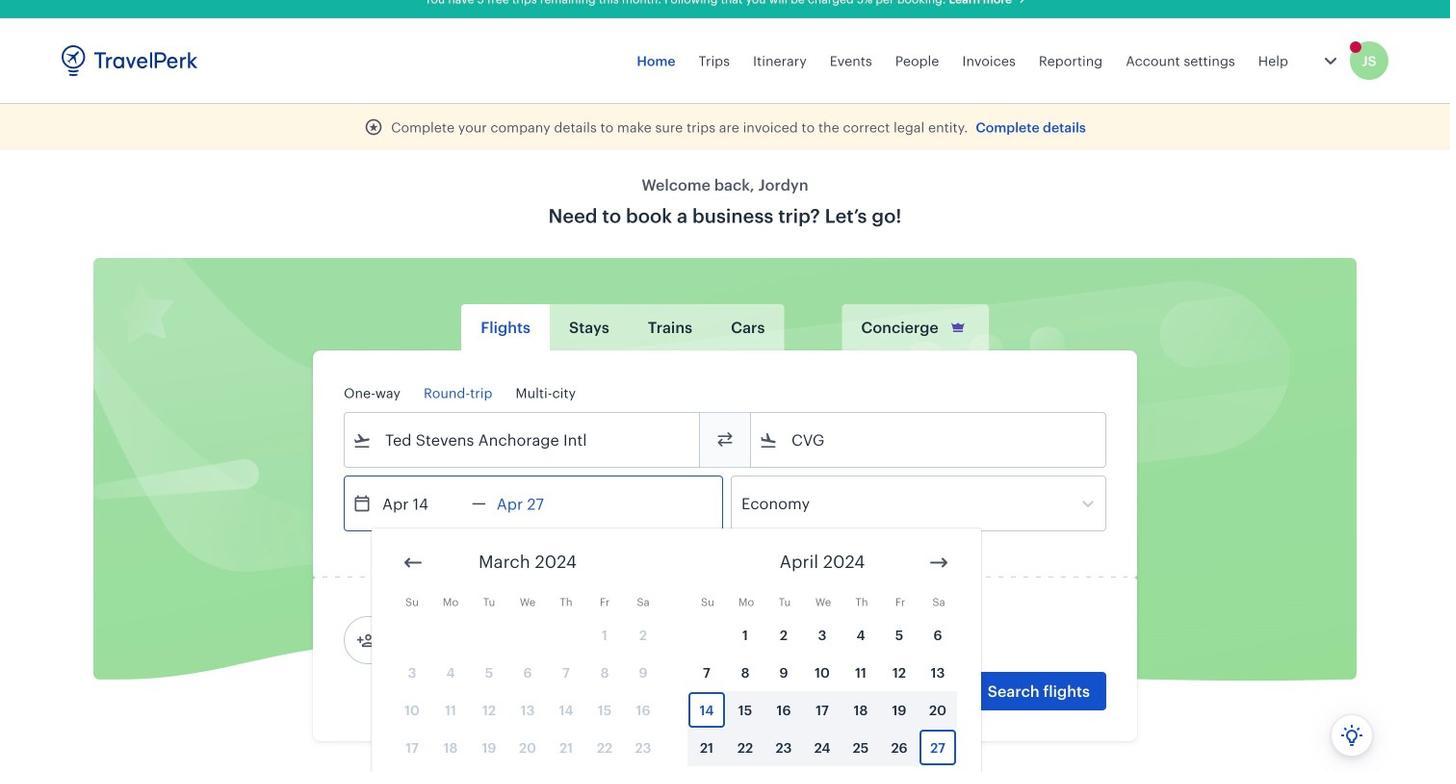 Task type: locate. For each thing, give the bounding box(es) containing it.
move backward to switch to the previous month. image
[[402, 551, 425, 575]]

calendar application
[[372, 529, 1451, 772]]

From search field
[[372, 425, 674, 456]]

Return text field
[[486, 477, 586, 531]]

Add first traveler search field
[[376, 625, 576, 656]]



Task type: describe. For each thing, give the bounding box(es) containing it.
Depart text field
[[372, 477, 472, 531]]

move forward to switch to the next month. image
[[928, 551, 951, 575]]

choose sunday, april 28, 2024 as your check-out date. it's available. image
[[689, 768, 725, 772]]

To search field
[[778, 425, 1081, 456]]



